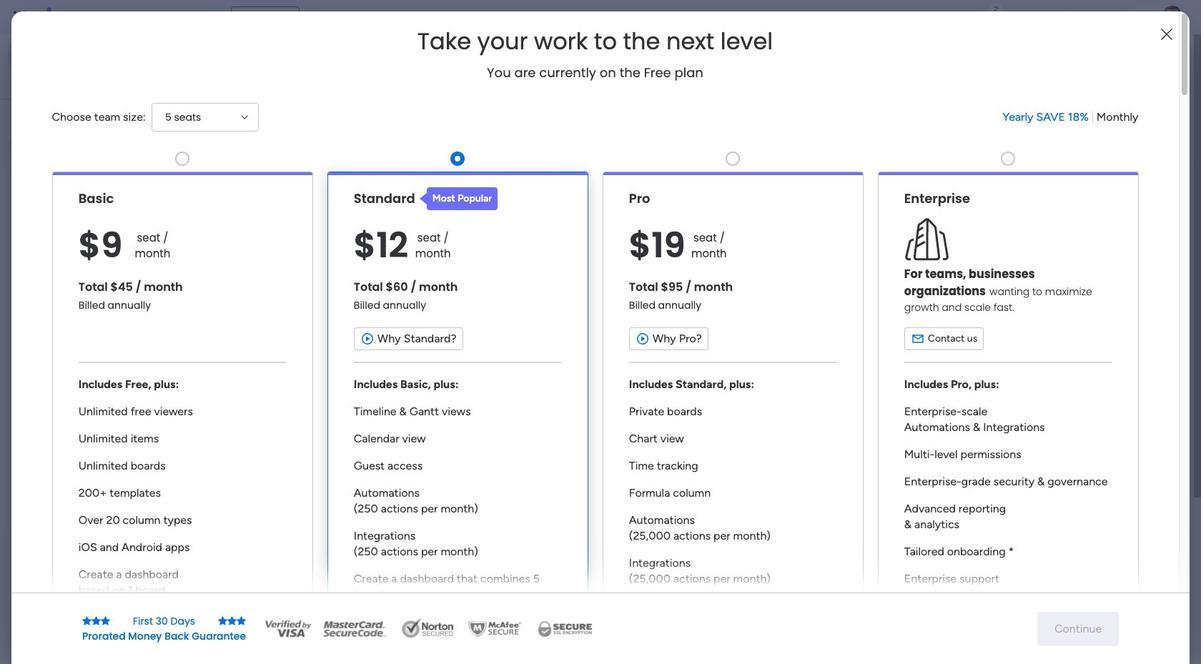 Task type: vqa. For each thing, say whether or not it's contained in the screenshot.
the left Terry Turtle icon
yes



Task type: describe. For each thing, give the bounding box(es) containing it.
3 star image from the left
[[218, 616, 227, 626]]

circle o image
[[987, 171, 996, 181]]

2 star image from the left
[[101, 616, 110, 626]]

0 vertical spatial terry turtle image
[[1161, 6, 1184, 29]]

enterprise tier selected option
[[878, 171, 1139, 645]]

remove from favorites image
[[424, 436, 438, 451]]

help image
[[1108, 10, 1122, 24]]

1 vertical spatial terry turtle image
[[255, 588, 283, 616]]

2 element
[[365, 538, 382, 556]]

0 vertical spatial option
[[9, 43, 174, 66]]

2 image
[[989, 1, 1002, 17]]

basic tier selected option
[[52, 171, 313, 645]]

getting started element
[[965, 521, 1180, 578]]

monday marketplace image
[[1042, 10, 1056, 24]]

mastercard secure code image
[[319, 618, 390, 640]]

1 star image from the left
[[82, 616, 91, 626]]

star image for 3rd star image from the right
[[91, 616, 101, 626]]

standard tier selected option
[[327, 171, 588, 645]]

templates image image
[[978, 288, 1167, 386]]

1 add to favorites image from the left
[[424, 261, 438, 276]]

section head inside standard tier selected option
[[419, 187, 498, 210]]

1 vertical spatial option
[[9, 67, 174, 90]]

close recently visited image
[[221, 117, 238, 134]]



Task type: locate. For each thing, give the bounding box(es) containing it.
terry turtle image
[[1161, 6, 1184, 29], [255, 588, 283, 616]]

1 horizontal spatial add to favorites image
[[658, 261, 672, 276]]

update feed image
[[979, 10, 993, 24]]

option
[[9, 43, 174, 66], [9, 67, 174, 90], [0, 169, 182, 172]]

public board image
[[706, 261, 722, 277]]

2 horizontal spatial add to favorites image
[[892, 261, 906, 276]]

tier options list box
[[52, 146, 1139, 645]]

pro tier selected option
[[602, 171, 863, 645]]

4 star image from the left
[[237, 616, 246, 626]]

0 horizontal spatial add to favorites image
[[424, 261, 438, 276]]

2 vertical spatial option
[[0, 169, 182, 172]]

select product image
[[13, 10, 27, 24]]

verified by visa image
[[263, 618, 313, 640]]

0 horizontal spatial terry turtle image
[[255, 588, 283, 616]]

2 star image from the left
[[227, 616, 237, 626]]

star image
[[91, 616, 101, 626], [227, 616, 237, 626]]

quick search results list box
[[221, 134, 931, 498]]

terry turtle image right help image
[[1161, 6, 1184, 29]]

3 add to favorites image from the left
[[892, 261, 906, 276]]

0 horizontal spatial star image
[[91, 616, 101, 626]]

list box
[[0, 167, 182, 509]]

notifications image
[[947, 10, 962, 24]]

ssl encrypted image
[[529, 618, 601, 640]]

1 star image from the left
[[91, 616, 101, 626]]

terry turtle image up verified by visa image
[[255, 588, 283, 616]]

billing cycle selection group
[[1003, 109, 1139, 125]]

component image
[[706, 283, 719, 296]]

mcafee secure image
[[466, 618, 523, 640]]

heading
[[417, 29, 773, 54]]

add to favorites image
[[424, 261, 438, 276], [658, 261, 672, 276], [892, 261, 906, 276]]

2 add to favorites image from the left
[[658, 261, 672, 276]]

check circle image
[[987, 152, 996, 163]]

star image
[[82, 616, 91, 626], [101, 616, 110, 626], [218, 616, 227, 626], [237, 616, 246, 626]]

norton secured image
[[396, 618, 460, 640]]

search everything image
[[1077, 10, 1091, 24]]

see plans image
[[237, 9, 250, 25]]

star image for 4th star image
[[227, 616, 237, 626]]

1 horizontal spatial star image
[[227, 616, 237, 626]]

invite members image
[[1010, 10, 1024, 24]]

1 horizontal spatial terry turtle image
[[1161, 6, 1184, 29]]

section head
[[419, 187, 498, 210]]



